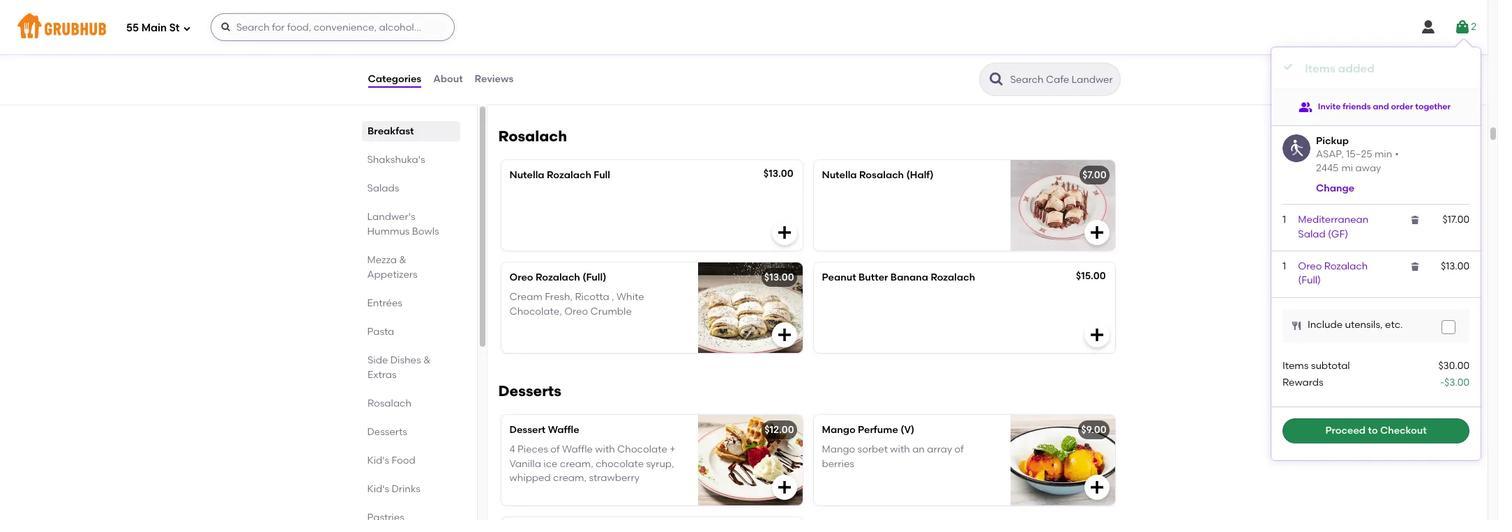 Task type: locate. For each thing, give the bounding box(es) containing it.
oreo down ricotta
[[564, 306, 588, 318]]

0 horizontal spatial with
[[595, 444, 615, 456]]

perfume
[[858, 425, 898, 437]]

categories
[[368, 73, 421, 85]]

kid's food tab
[[367, 454, 454, 469]]

1 mango from the top
[[822, 425, 855, 437]]

0 vertical spatial 1
[[1283, 214, 1286, 226]]

kid's
[[367, 455, 389, 467], [367, 484, 389, 496]]

1 horizontal spatial rosalach
[[498, 128, 567, 145]]

oreo rozalach (full) up fresh, on the left bottom of the page
[[509, 272, 606, 284]]

oreo rozalach (full) link
[[1298, 261, 1368, 287]]

1 of from the left
[[550, 444, 560, 456]]

pickup
[[1316, 135, 1349, 147]]

desserts inside desserts tab
[[367, 427, 407, 439]]

pieces
[[517, 444, 548, 456]]

0 vertical spatial mango
[[822, 425, 855, 437]]

mango
[[822, 425, 855, 437], [822, 444, 855, 456]]

svg image
[[1420, 19, 1437, 36], [1454, 19, 1471, 36], [1410, 215, 1421, 226], [776, 225, 793, 241], [1088, 225, 1105, 241], [1410, 262, 1421, 273], [1444, 323, 1453, 332]]

1 horizontal spatial &
[[423, 355, 430, 367]]

1 horizontal spatial with
[[890, 444, 910, 456]]

appetizers
[[367, 269, 417, 281]]

1 horizontal spatial desserts
[[498, 383, 561, 400]]

items up rewards
[[1283, 360, 1309, 372]]

invite friends and order together button
[[1298, 95, 1451, 120]]

1 horizontal spatial (full)
[[1298, 275, 1321, 287]]

1 nutella from the left
[[509, 169, 544, 181]]

invite
[[1318, 102, 1341, 111]]

1
[[1283, 214, 1286, 226], [1283, 261, 1286, 273]]

dessert waffle image
[[698, 416, 802, 506]]

oreo inside oreo rozalach (full)
[[1298, 261, 1322, 273]]

kid's drinks tab
[[367, 483, 454, 497]]

side
[[367, 355, 388, 367]]

waffle right the dessert
[[548, 425, 579, 437]]

oreo rozalach (full)
[[1298, 261, 1368, 287], [509, 272, 606, 284]]

of inside mango sorbet with an array of berries
[[954, 444, 964, 456]]

1 vertical spatial rosalach
[[859, 169, 904, 181]]

oreo
[[1298, 261, 1322, 273], [509, 272, 533, 284], [564, 306, 588, 318]]

change
[[1316, 183, 1354, 195]]

rozalach
[[547, 169, 591, 181], [1324, 261, 1368, 273], [536, 272, 580, 284], [931, 272, 975, 284]]

0 horizontal spatial oreo
[[509, 272, 533, 284]]

0 horizontal spatial rosalach
[[367, 398, 411, 410]]

tab
[[367, 511, 454, 521]]

(full) inside oreo rozalach (full)
[[1298, 275, 1321, 287]]

1 horizontal spatial oreo rozalach (full)
[[1298, 261, 1368, 287]]

of right array
[[954, 444, 964, 456]]

entrées tab
[[367, 296, 454, 311]]

main
[[141, 21, 167, 34]]

mediterranean salad (gf) link
[[1298, 214, 1369, 240]]

oreo rozalach (full) down (gf)
[[1298, 261, 1368, 287]]

kid's left food
[[367, 455, 389, 467]]

extras
[[367, 370, 396, 381]]

1 vertical spatial waffle
[[562, 444, 593, 456]]

1 with from the left
[[595, 444, 615, 456]]

whipped
[[509, 473, 551, 485]]

1 horizontal spatial oreo
[[564, 306, 588, 318]]

nutella rosalach (half) image
[[1010, 160, 1115, 251]]

rosalach left (half)
[[859, 169, 904, 181]]

rozalach right 'banana'
[[931, 272, 975, 284]]

1 vertical spatial 1
[[1283, 261, 1286, 273]]

kid's inside tab
[[367, 484, 389, 496]]

etc.
[[1385, 320, 1403, 332]]

about
[[433, 73, 463, 85]]

55
[[126, 21, 139, 34]]

1 left mediterranean
[[1283, 214, 1286, 226]]

waffle down dessert waffle
[[562, 444, 593, 456]]

1 kid's from the top
[[367, 455, 389, 467]]

mi
[[1341, 163, 1353, 175]]

2 mango from the top
[[822, 444, 855, 456]]

friends
[[1343, 102, 1371, 111]]

rosalach
[[498, 128, 567, 145], [859, 169, 904, 181], [367, 398, 411, 410]]

oreo inside "cream fresh, ricotta , white chocolate, oreo crumble"
[[564, 306, 588, 318]]

1 horizontal spatial of
[[954, 444, 964, 456]]

mango perfume (v) image
[[1010, 416, 1115, 506]]

& up 'appetizers'
[[399, 255, 407, 266]]

dessert
[[509, 425, 546, 437]]

kid's drinks
[[367, 484, 420, 496]]

rosalach tab
[[367, 397, 454, 411]]

items subtotal
[[1283, 360, 1350, 372]]

4
[[509, 444, 515, 456]]

kid's left drinks
[[367, 484, 389, 496]]

rozalach inside oreo rozalach (full)
[[1324, 261, 1368, 273]]

2445
[[1316, 163, 1339, 175]]

desserts up kid's food
[[367, 427, 407, 439]]

$9.00
[[1081, 425, 1106, 437]]

1 for mediterranean
[[1283, 214, 1286, 226]]

dishes
[[390, 355, 421, 367]]

cream fresh, ricotta , white chocolate, oreo crumble
[[509, 292, 644, 318]]

2 button
[[1454, 15, 1476, 40]]

change button
[[1316, 182, 1354, 196]]

mediterranean salad (gf)
[[1298, 214, 1369, 240]]

kid's inside tab
[[367, 455, 389, 467]]

0 vertical spatial items
[[1305, 62, 1335, 75]]

2 vertical spatial rosalach
[[367, 398, 411, 410]]

kid's food
[[367, 455, 415, 467]]

mango for mango sorbet with an array of berries
[[822, 444, 855, 456]]

$15.00
[[1076, 271, 1106, 282]]

oreo up cream
[[509, 272, 533, 284]]

(full) up ricotta
[[582, 272, 606, 284]]

1 vertical spatial items
[[1283, 360, 1309, 372]]

$30.00
[[1438, 360, 1469, 372]]

1 horizontal spatial nutella
[[822, 169, 857, 181]]

svg image
[[220, 22, 231, 33], [182, 24, 191, 32], [1283, 61, 1294, 73], [1088, 72, 1105, 89], [1291, 321, 1302, 332], [776, 327, 793, 344], [1088, 327, 1105, 344], [776, 480, 793, 497], [1088, 480, 1105, 497]]

items added
[[1305, 62, 1374, 75]]

1 vertical spatial kid's
[[367, 484, 389, 496]]

of up ice
[[550, 444, 560, 456]]

cream, down ice
[[553, 473, 587, 485]]

$13.00 inside items added tooltip
[[1441, 261, 1469, 273]]

st
[[169, 21, 180, 34]]

cream, right ice
[[560, 459, 593, 470]]

rozalach down (gf)
[[1324, 261, 1368, 273]]

(full) down salad
[[1298, 275, 1321, 287]]

mango inside mango sorbet with an array of berries
[[822, 444, 855, 456]]

0 vertical spatial &
[[399, 255, 407, 266]]

three eggs image
[[1010, 8, 1115, 98]]

& inside mezza & appetizers
[[399, 255, 407, 266]]

cream
[[509, 292, 542, 304]]

with left an at the bottom right
[[890, 444, 910, 456]]

0 horizontal spatial desserts
[[367, 427, 407, 439]]

desserts up the dessert
[[498, 383, 561, 400]]

1 1 from the top
[[1283, 214, 1286, 226]]

nutella for nutella rosalach (half)
[[822, 169, 857, 181]]

0 vertical spatial kid's
[[367, 455, 389, 467]]

rosalach down extras
[[367, 398, 411, 410]]

1 vertical spatial cream,
[[553, 473, 587, 485]]

items left added
[[1305, 62, 1335, 75]]

of
[[550, 444, 560, 456], [954, 444, 964, 456]]

2 nutella from the left
[[822, 169, 857, 181]]

rosalach inside tab
[[367, 398, 411, 410]]

2 of from the left
[[954, 444, 964, 456]]

2 horizontal spatial oreo
[[1298, 261, 1322, 273]]

with
[[595, 444, 615, 456], [890, 444, 910, 456]]

items for items added
[[1305, 62, 1335, 75]]

0 horizontal spatial oreo rozalach (full)
[[509, 272, 606, 284]]

nutella rozalach full
[[509, 169, 610, 181]]

berries
[[822, 459, 854, 470]]

together
[[1415, 102, 1451, 111]]

waffle
[[548, 425, 579, 437], [562, 444, 593, 456]]

0 horizontal spatial nutella
[[509, 169, 544, 181]]

1 vertical spatial desserts
[[367, 427, 407, 439]]

ice
[[543, 459, 558, 470]]

1 left oreo rozalach (full) link
[[1283, 261, 1286, 273]]

0 horizontal spatial &
[[399, 255, 407, 266]]

2
[[1471, 21, 1476, 33]]

Search Cafe Landwer search field
[[1009, 73, 1115, 86]]

0 vertical spatial cream,
[[560, 459, 593, 470]]

oreo down salad
[[1298, 261, 1322, 273]]

syrup,
[[646, 459, 674, 470]]

1 vertical spatial mango
[[822, 444, 855, 456]]

array
[[927, 444, 952, 456]]

•
[[1395, 149, 1399, 160]]

with inside "4 pieces of waffle with chocolate + vanilla ice cream, chocolate syrup, whipped cream, strawberry"
[[595, 444, 615, 456]]

& right 'dishes'
[[423, 355, 430, 367]]

2 kid's from the top
[[367, 484, 389, 496]]

(full)
[[582, 272, 606, 284], [1298, 275, 1321, 287]]

categories button
[[367, 54, 422, 105]]

asap,
[[1316, 149, 1344, 160]]

0 horizontal spatial of
[[550, 444, 560, 456]]

bowls
[[412, 226, 439, 238]]

$7.00
[[1082, 169, 1106, 181]]

2 with from the left
[[890, 444, 910, 456]]

include
[[1308, 320, 1343, 332]]

2 1 from the top
[[1283, 261, 1286, 273]]

with up chocolate
[[595, 444, 615, 456]]

reviews
[[475, 73, 513, 85]]

rosalach up nutella rozalach full in the left top of the page
[[498, 128, 567, 145]]

desserts tab
[[367, 425, 454, 440]]

proceed
[[1325, 425, 1366, 437]]

with inside mango sorbet with an array of berries
[[890, 444, 910, 456]]

added
[[1338, 62, 1374, 75]]

shakshuka's
[[367, 154, 425, 166]]

&
[[399, 255, 407, 266], [423, 355, 430, 367]]

1 vertical spatial &
[[423, 355, 430, 367]]



Task type: vqa. For each thing, say whether or not it's contained in the screenshot.
"$0 Delivery"
no



Task type: describe. For each thing, give the bounding box(es) containing it.
fresh,
[[545, 292, 573, 304]]

$3.00
[[1444, 377, 1469, 389]]

two eggs image
[[698, 8, 802, 98]]

svg image inside the 2 'button'
[[1454, 19, 1471, 36]]

food
[[392, 455, 415, 467]]

an
[[912, 444, 925, 456]]

breakfast tab
[[367, 124, 454, 139]]

0 vertical spatial rosalach
[[498, 128, 567, 145]]

proceed to checkout button
[[1283, 419, 1469, 444]]

mezza & appetizers tab
[[367, 253, 454, 282]]

+
[[670, 444, 675, 456]]

pickup icon image
[[1283, 134, 1310, 162]]

,
[[612, 292, 614, 304]]

chocolate
[[617, 444, 667, 456]]

0 vertical spatial waffle
[[548, 425, 579, 437]]

15–25
[[1346, 149, 1372, 160]]

and
[[1373, 102, 1389, 111]]

(v)
[[900, 425, 914, 437]]

mediterranean
[[1298, 214, 1369, 226]]

crumble
[[590, 306, 632, 318]]

drinks
[[392, 484, 420, 496]]

away
[[1355, 163, 1381, 175]]

2 horizontal spatial rosalach
[[859, 169, 904, 181]]

salads
[[367, 183, 399, 195]]

mango for mango perfume (v)
[[822, 425, 855, 437]]

4 pieces of waffle with chocolate + vanilla ice cream, chocolate syrup, whipped cream, strawberry
[[509, 444, 675, 485]]

0 horizontal spatial (full)
[[582, 272, 606, 284]]

rewards
[[1283, 377, 1323, 389]]

banana
[[890, 272, 928, 284]]

main navigation navigation
[[0, 0, 1488, 54]]

checkout
[[1380, 425, 1427, 437]]

mango sorbet with an array of berries
[[822, 444, 964, 470]]

strawberry
[[589, 473, 640, 485]]

oreo rozalach (full) image
[[698, 263, 802, 354]]

entrées
[[367, 298, 402, 310]]

ricotta
[[575, 292, 609, 304]]

sorbet
[[858, 444, 888, 456]]

(gf)
[[1328, 229, 1348, 240]]

mezza
[[367, 255, 397, 266]]

55 main st
[[126, 21, 180, 34]]

invite friends and order together
[[1318, 102, 1451, 111]]

vanilla
[[509, 459, 541, 470]]

pickup asap, 15–25 min • 2445 mi away
[[1316, 135, 1399, 175]]

-
[[1440, 377, 1444, 389]]

chocolate,
[[509, 306, 562, 318]]

order
[[1391, 102, 1413, 111]]

Search for food, convenience, alcohol... search field
[[210, 13, 454, 41]]

(half)
[[906, 169, 934, 181]]

side dishes & extras
[[367, 355, 430, 381]]

landwer's hummus bowls
[[367, 211, 439, 238]]

chocolate
[[596, 459, 644, 470]]

1 for oreo
[[1283, 261, 1286, 273]]

full
[[594, 169, 610, 181]]

white
[[617, 292, 644, 304]]

shakshuka's tab
[[367, 153, 454, 167]]

$12.00
[[765, 425, 794, 437]]

utensils,
[[1345, 320, 1383, 332]]

$17.00
[[1443, 214, 1469, 226]]

reviews button
[[474, 54, 514, 105]]

rozalach left the full
[[547, 169, 591, 181]]

pasta
[[367, 326, 394, 338]]

mango perfume (v)
[[822, 425, 914, 437]]

kid's for kid's drinks
[[367, 484, 389, 496]]

butter
[[859, 272, 888, 284]]

landwer's hummus bowls tab
[[367, 210, 454, 239]]

nutella rosalach (half)
[[822, 169, 934, 181]]

search icon image
[[988, 71, 1005, 88]]

peanut
[[822, 272, 856, 284]]

nutella for nutella rozalach full
[[509, 169, 544, 181]]

side dishes & extras tab
[[367, 354, 454, 383]]

of inside "4 pieces of waffle with chocolate + vanilla ice cream, chocolate syrup, whipped cream, strawberry"
[[550, 444, 560, 456]]

kid's for kid's food
[[367, 455, 389, 467]]

items for items subtotal
[[1283, 360, 1309, 372]]

salads tab
[[367, 181, 454, 196]]

breakfast
[[367, 126, 414, 137]]

about button
[[433, 54, 463, 105]]

landwer's
[[367, 211, 415, 223]]

hummus
[[367, 226, 410, 238]]

waffle inside "4 pieces of waffle with chocolate + vanilla ice cream, chocolate syrup, whipped cream, strawberry"
[[562, 444, 593, 456]]

peanut butter banana rozalach
[[822, 272, 975, 284]]

0 vertical spatial desserts
[[498, 383, 561, 400]]

items added tooltip
[[1271, 39, 1481, 461]]

-$3.00
[[1440, 377, 1469, 389]]

pasta tab
[[367, 325, 454, 340]]

oreo rozalach (full) inside items added tooltip
[[1298, 261, 1368, 287]]

min
[[1375, 149, 1392, 160]]

include utensils, etc.
[[1308, 320, 1403, 332]]

people icon image
[[1298, 100, 1312, 114]]

& inside "side dishes & extras"
[[423, 355, 430, 367]]

rozalach up fresh, on the left bottom of the page
[[536, 272, 580, 284]]



